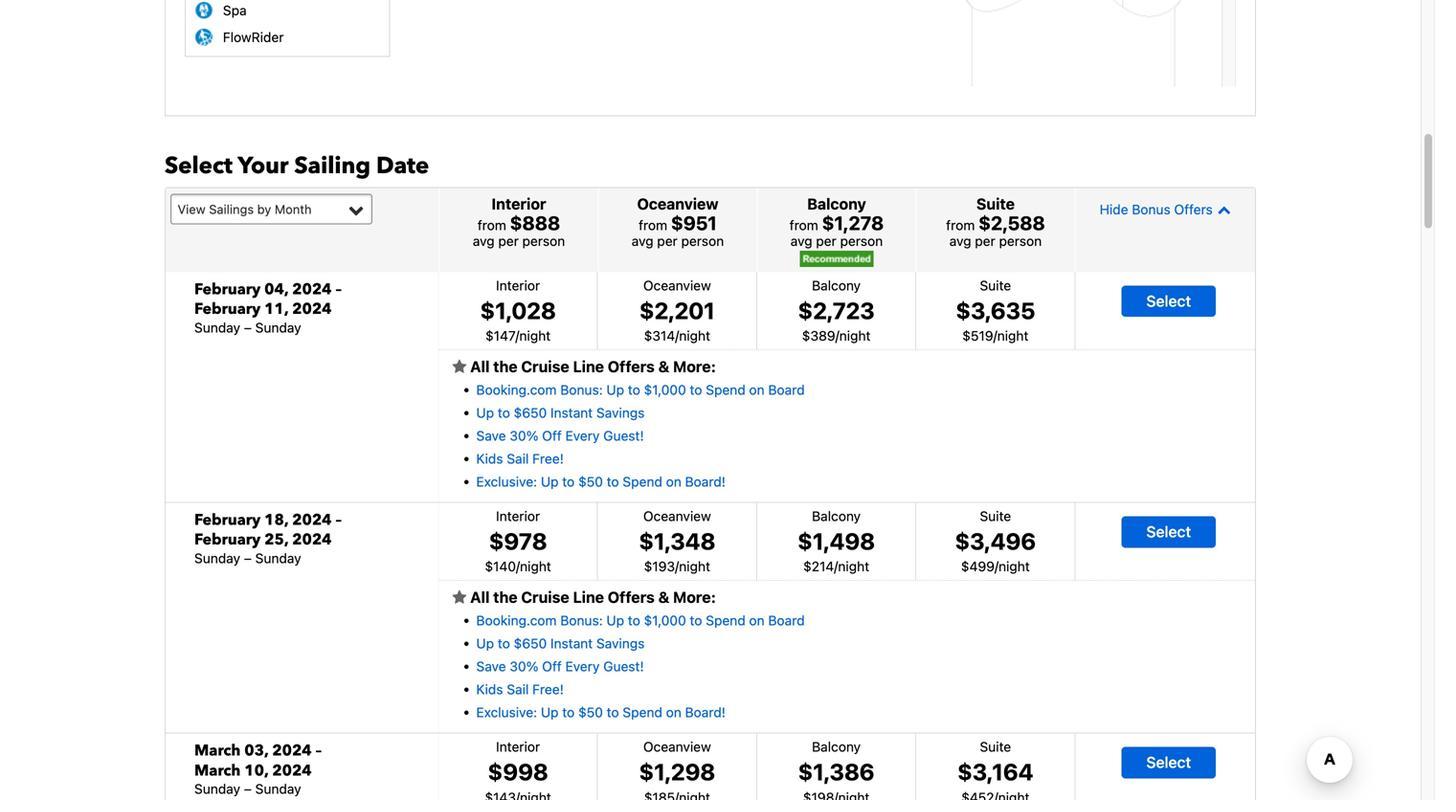 Task type: vqa. For each thing, say whether or not it's contained in the screenshot.


Task type: locate. For each thing, give the bounding box(es) containing it.
1 from from the left
[[478, 217, 506, 233]]

0 vertical spatial $650
[[514, 405, 547, 421]]

1 select link from the top
[[1122, 286, 1216, 317]]

0 vertical spatial the
[[493, 358, 518, 376]]

2 booking.com bonus: up to $1,000 to spend on board up to $650 instant savings save 30% off every guest! kids sail free! exclusive: up to $50 to spend on board! from the top
[[476, 613, 805, 721]]

exclusive: up "interior $998" on the left bottom
[[476, 705, 537, 721]]

booking.com down "$140"
[[476, 613, 557, 629]]

1 & from the top
[[658, 358, 670, 376]]

0 vertical spatial bonus:
[[560, 382, 603, 398]]

1 vertical spatial booking.com
[[476, 613, 557, 629]]

2 kids sail free! link from the top
[[476, 682, 564, 698]]

more:
[[673, 358, 716, 376], [673, 589, 716, 607]]

more: down $193
[[673, 589, 716, 607]]

from inside balcony from $1,278 avg per person
[[790, 217, 818, 233]]

cruise for $978
[[521, 589, 569, 607]]

balcony up $1,386
[[812, 739, 861, 755]]

0 vertical spatial $1,000
[[644, 382, 686, 398]]

&
[[658, 358, 670, 376], [658, 589, 670, 607]]

cruise
[[521, 358, 569, 376], [521, 589, 569, 607]]

all the cruise line offers & more: for $1,028
[[467, 358, 716, 376]]

suite inside suite $3,496 $499 / night
[[980, 508, 1011, 524]]

2 exclusive: from the top
[[476, 705, 537, 721]]

2 sail from the top
[[507, 682, 529, 698]]

on
[[749, 382, 765, 398], [666, 474, 682, 490], [749, 613, 765, 629], [666, 705, 682, 721]]

$1,000 for $1,348
[[644, 613, 686, 629]]

2 bonus: from the top
[[560, 613, 603, 629]]

night inside oceanview $2,201 $314 / night
[[679, 328, 710, 344]]

1 exclusive: up to $50 to spend on board! link from the top
[[476, 474, 726, 490]]

savings down $193
[[596, 636, 645, 652]]

avg inside the 'suite from $2,588 avg per person'
[[950, 233, 971, 249]]

1 vertical spatial all the cruise line offers & more:
[[467, 589, 716, 607]]

$1,000 down $314
[[644, 382, 686, 398]]

1 booking.com bonus: up to $1,000 to spend on board link from the top
[[476, 382, 805, 398]]

2 board! from the top
[[685, 705, 726, 721]]

$2,723
[[798, 297, 875, 324]]

1 vertical spatial all
[[470, 589, 490, 607]]

board! up 'oceanview $1,298'
[[685, 705, 726, 721]]

1 vertical spatial booking.com bonus: up to $1,000 to spend on board up to $650 instant savings save 30% off every guest! kids sail free! exclusive: up to $50 to spend on board!
[[476, 613, 805, 721]]

march left 03,
[[194, 741, 241, 762]]

interior for $998
[[496, 739, 540, 755]]

1 every from the top
[[565, 428, 600, 444]]

/ down $3,496
[[995, 559, 999, 575]]

1 booking.com bonus: up to $1,000 to spend on board up to $650 instant savings save 30% off every guest! kids sail free! exclusive: up to $50 to spend on board! from the top
[[476, 382, 805, 490]]

30% for $978
[[510, 659, 539, 675]]

1 savings from the top
[[596, 405, 645, 421]]

2 $650 from the top
[[514, 636, 547, 652]]

oceanview inside oceanview $2,201 $314 / night
[[643, 277, 711, 293]]

/ inside oceanview $2,201 $314 / night
[[675, 328, 679, 344]]

1 vertical spatial more:
[[673, 589, 716, 607]]

$650 for $1,028
[[514, 405, 547, 421]]

1 kids from the top
[[476, 451, 503, 467]]

$650 for $978
[[514, 636, 547, 652]]

spa
[[223, 2, 247, 18]]

2 per from the left
[[657, 233, 678, 249]]

1 vertical spatial booking.com bonus: up to $1,000 to spend on board link
[[476, 613, 805, 629]]

night for $2,201
[[679, 328, 710, 344]]

booking.com for $1,028
[[476, 382, 557, 398]]

interior inside interior $1,028 $147 / night
[[496, 277, 540, 293]]

0 vertical spatial star image
[[452, 360, 467, 375]]

free! up "interior $998" on the left bottom
[[532, 682, 564, 698]]

0 vertical spatial booking.com
[[476, 382, 557, 398]]

oceanview for $2,201
[[643, 277, 711, 293]]

select link
[[1122, 286, 1216, 317], [1122, 517, 1216, 548], [1122, 747, 1216, 779]]

1 off from the top
[[542, 428, 562, 444]]

spend down oceanview $1,348 $193 / night
[[706, 613, 746, 629]]

february left 04,
[[194, 279, 261, 300]]

sail for $1,028
[[507, 451, 529, 467]]

from inside the 'suite from $2,588 avg per person'
[[946, 217, 975, 233]]

person up $2,201
[[681, 233, 724, 249]]

february left 11,
[[194, 299, 261, 320]]

1 line from the top
[[573, 358, 604, 376]]

avg inside oceanview from $951 avg per person
[[632, 233, 654, 249]]

per up recommended "image" on the right top of the page
[[816, 233, 837, 249]]

every for $978
[[565, 659, 600, 675]]

avg for $951
[[632, 233, 654, 249]]

kids
[[476, 451, 503, 467], [476, 682, 503, 698]]

balcony $1,386
[[798, 739, 875, 786]]

3 person from the left
[[840, 233, 883, 249]]

the down "$140"
[[493, 589, 518, 607]]

2024
[[292, 279, 332, 300], [292, 299, 332, 320], [292, 510, 332, 531], [292, 530, 332, 551], [272, 741, 312, 762], [272, 761, 312, 782]]

kids up "interior $998" on the left bottom
[[476, 682, 503, 698]]

/ down $3,635 at the top right
[[993, 328, 997, 344]]

0 vertical spatial board!
[[685, 474, 726, 490]]

per up $2,201
[[657, 233, 678, 249]]

0 vertical spatial exclusive:
[[476, 474, 537, 490]]

booking.com bonus: up to $1,000 to spend on board link down $193
[[476, 613, 805, 629]]

2 vertical spatial offers
[[608, 589, 655, 607]]

4 avg from the left
[[950, 233, 971, 249]]

0 vertical spatial $50
[[578, 474, 603, 490]]

1 exclusive: from the top
[[476, 474, 537, 490]]

night for $1,028
[[519, 328, 551, 344]]

free! for $1,028
[[532, 451, 564, 467]]

2 select link from the top
[[1122, 517, 1216, 548]]

balcony for $1,498
[[812, 508, 861, 524]]

per for $951
[[657, 233, 678, 249]]

2 & from the top
[[658, 589, 670, 607]]

select your sailing date
[[165, 150, 429, 182]]

night for $1,348
[[679, 559, 710, 575]]

offers for $1,498
[[608, 589, 655, 607]]

1 vertical spatial exclusive:
[[476, 705, 537, 721]]

1 up to $650 instant savings link from the top
[[476, 405, 645, 421]]

person inside oceanview from $951 avg per person
[[681, 233, 724, 249]]

2 30% from the top
[[510, 659, 539, 675]]

2 avg from the left
[[632, 233, 654, 249]]

/ inside suite $3,496 $499 / night
[[995, 559, 999, 575]]

person for $1,278
[[840, 233, 883, 249]]

all
[[470, 358, 490, 376], [470, 589, 490, 607]]

1 vertical spatial instant
[[551, 636, 593, 652]]

0 vertical spatial up to $650 instant savings link
[[476, 405, 645, 421]]

your
[[238, 150, 289, 182]]

2 every from the top
[[565, 659, 600, 675]]

1 vertical spatial save 30% off every guest! link
[[476, 659, 644, 675]]

1 vertical spatial select link
[[1122, 517, 1216, 548]]

february left 25,
[[194, 530, 261, 551]]

all the cruise line offers & more: down $193
[[467, 589, 716, 607]]

1 save 30% off every guest! link from the top
[[476, 428, 644, 444]]

2 $1,000 from the top
[[644, 613, 686, 629]]

person
[[522, 233, 565, 249], [681, 233, 724, 249], [840, 233, 883, 249], [999, 233, 1042, 249]]

suite
[[977, 195, 1015, 213], [980, 277, 1011, 293], [980, 508, 1011, 524], [980, 739, 1011, 755]]

night down $1,348
[[679, 559, 710, 575]]

night
[[519, 328, 551, 344], [679, 328, 710, 344], [839, 328, 871, 344], [997, 328, 1029, 344], [520, 559, 551, 575], [679, 559, 710, 575], [838, 559, 869, 575], [999, 559, 1030, 575]]

march left 10,
[[194, 761, 241, 782]]

board down $389
[[768, 382, 805, 398]]

1 kids sail free! link from the top
[[476, 451, 564, 467]]

from
[[478, 217, 506, 233], [639, 217, 667, 233], [790, 217, 818, 233], [946, 217, 975, 233]]

board down $214
[[768, 613, 805, 629]]

per
[[498, 233, 519, 249], [657, 233, 678, 249], [816, 233, 837, 249], [975, 233, 996, 249]]

booking.com bonus: up to $1,000 to spend on board link down $314
[[476, 382, 805, 398]]

night down $3,635 at the top right
[[997, 328, 1029, 344]]

1 vertical spatial the
[[493, 589, 518, 607]]

night down $2,723 at the top
[[839, 328, 871, 344]]

interior from $888 avg per person
[[473, 195, 565, 249]]

select
[[165, 150, 233, 182], [1146, 292, 1191, 310], [1146, 523, 1191, 541], [1146, 754, 1191, 772]]

2024 right 03,
[[272, 741, 312, 762]]

$650 down $147
[[514, 405, 547, 421]]

1 vertical spatial bonus:
[[560, 613, 603, 629]]

interior inside interior $978 $140 / night
[[496, 508, 540, 524]]

avg left $888
[[473, 233, 495, 249]]

/ down $1,348
[[675, 559, 679, 575]]

february left 18,
[[194, 510, 261, 531]]

/ inside balcony $1,498 $214 / night
[[834, 559, 838, 575]]

1 vertical spatial cruise
[[521, 589, 569, 607]]

1 booking.com from the top
[[476, 382, 557, 398]]

interior $1,028 $147 / night
[[480, 277, 556, 344]]

2 up to $650 instant savings link from the top
[[476, 636, 645, 652]]

1 save from the top
[[476, 428, 506, 444]]

1 vertical spatial offers
[[608, 358, 655, 376]]

night inside the balcony $2,723 $389 / night
[[839, 328, 871, 344]]

person inside balcony from $1,278 avg per person
[[840, 233, 883, 249]]

exclusive: up to $50 to spend on board! link for $1,348
[[476, 705, 726, 721]]

avg inside balcony from $1,278 avg per person
[[791, 233, 813, 249]]

& down $193
[[658, 589, 670, 607]]

by
[[257, 202, 271, 216]]

2 more: from the top
[[673, 589, 716, 607]]

kids sail free! link up "interior $998" on the left bottom
[[476, 682, 564, 698]]

2024 right 04,
[[292, 279, 332, 300]]

$998
[[488, 759, 548, 786]]

exclusive: up to $50 to spend on board! link for $2,201
[[476, 474, 726, 490]]

exclusive: up $978
[[476, 474, 537, 490]]

chevron up image
[[1213, 203, 1231, 216]]

from left $951
[[639, 217, 667, 233]]

cruise down interior $1,028 $147 / night
[[521, 358, 569, 376]]

more: for $2,201
[[673, 358, 716, 376]]

4 person from the left
[[999, 233, 1042, 249]]

11,
[[264, 299, 288, 320]]

suite $3,496 $499 / night
[[955, 508, 1036, 575]]

night down $1,028
[[519, 328, 551, 344]]

$650 down "$140"
[[514, 636, 547, 652]]

balcony for $1,386
[[812, 739, 861, 755]]

balcony inside balcony $1,498 $214 / night
[[812, 508, 861, 524]]

per inside the 'suite from $2,588 avg per person'
[[975, 233, 996, 249]]

2 person from the left
[[681, 233, 724, 249]]

& for $1,348
[[658, 589, 670, 607]]

balcony inside balcony $1,386
[[812, 739, 861, 755]]

$3,496
[[955, 528, 1036, 555]]

person up $1,028
[[522, 233, 565, 249]]

1 vertical spatial guest!
[[603, 659, 644, 675]]

free!
[[532, 451, 564, 467], [532, 682, 564, 698]]

every
[[565, 428, 600, 444], [565, 659, 600, 675]]

booking.com bonus: up to $1,000 to spend on board link for $1,348
[[476, 613, 805, 629]]

balcony inside the balcony $2,723 $389 / night
[[812, 277, 861, 293]]

1 all the cruise line offers & more: from the top
[[467, 358, 716, 376]]

0 vertical spatial &
[[658, 358, 670, 376]]

night down $2,201
[[679, 328, 710, 344]]

night inside suite $3,496 $499 / night
[[999, 559, 1030, 575]]

oceanview inside 'oceanview $1,298'
[[643, 739, 711, 755]]

booking.com for $978
[[476, 613, 557, 629]]

oceanview from $951 avg per person
[[632, 195, 724, 249]]

/ down $1,028
[[515, 328, 519, 344]]

view
[[178, 202, 206, 216]]

every for $1,028
[[565, 428, 600, 444]]

from for $2,588
[[946, 217, 975, 233]]

3 from from the left
[[790, 217, 818, 233]]

per up $3,635 at the top right
[[975, 233, 996, 249]]

1 vertical spatial $50
[[578, 705, 603, 721]]

1 bonus: from the top
[[560, 382, 603, 398]]

1 the from the top
[[493, 358, 518, 376]]

star image
[[452, 360, 467, 375], [452, 590, 467, 606]]

board! for $2,201
[[685, 474, 726, 490]]

2 from from the left
[[639, 217, 667, 233]]

avg inside interior from $888 avg per person
[[473, 233, 495, 249]]

hide bonus offers link
[[1080, 193, 1250, 226]]

/ down $1,498
[[834, 559, 838, 575]]

0 vertical spatial kids sail free! link
[[476, 451, 564, 467]]

2 exclusive: up to $50 to spend on board! link from the top
[[476, 705, 726, 721]]

per inside balcony from $1,278 avg per person
[[816, 233, 837, 249]]

2024 right 25,
[[292, 530, 332, 551]]

1 vertical spatial $650
[[514, 636, 547, 652]]

recommended image
[[800, 251, 874, 267]]

suite inside the 'suite from $2,588 avg per person'
[[977, 195, 1015, 213]]

offers down $193
[[608, 589, 655, 607]]

person up $3,635 at the top right
[[999, 233, 1042, 249]]

2 all from the top
[[470, 589, 490, 607]]

night down $978
[[520, 559, 551, 575]]

$1,348
[[639, 528, 716, 555]]

night inside balcony $1,498 $214 / night
[[838, 559, 869, 575]]

0 vertical spatial sail
[[507, 451, 529, 467]]

night inside interior $1,028 $147 / night
[[519, 328, 551, 344]]

/ inside oceanview $1,348 $193 / night
[[675, 559, 679, 575]]

from inside oceanview from $951 avg per person
[[639, 217, 667, 233]]

avg
[[473, 233, 495, 249], [632, 233, 654, 249], [791, 233, 813, 249], [950, 233, 971, 249]]

board! up $1,348
[[685, 474, 726, 490]]

0 vertical spatial booking.com bonus: up to $1,000 to spend on board link
[[476, 382, 805, 398]]

$389
[[802, 328, 835, 344]]

balcony
[[807, 195, 866, 213], [812, 277, 861, 293], [812, 508, 861, 524], [812, 739, 861, 755]]

1 avg from the left
[[473, 233, 495, 249]]

4 february from the top
[[194, 530, 261, 551]]

0 vertical spatial booking.com bonus: up to $1,000 to spend on board up to $650 instant savings save 30% off every guest! kids sail free! exclusive: up to $50 to spend on board!
[[476, 382, 805, 490]]

2 guest! from the top
[[603, 659, 644, 675]]

2 booking.com bonus: up to $1,000 to spend on board link from the top
[[476, 613, 805, 629]]

interior inside "interior $998"
[[496, 739, 540, 755]]

oceanview inside oceanview from $951 avg per person
[[637, 195, 719, 213]]

2 savings from the top
[[596, 636, 645, 652]]

1 vertical spatial board!
[[685, 705, 726, 721]]

flowrider
[[223, 29, 284, 45]]

0 vertical spatial line
[[573, 358, 604, 376]]

from left $2,588
[[946, 217, 975, 233]]

25,
[[264, 530, 288, 551]]

suite for $3,635
[[980, 277, 1011, 293]]

oceanview inside oceanview $1,348 $193 / night
[[643, 508, 711, 524]]

/ down $2,723 at the top
[[835, 328, 839, 344]]

– down 03,
[[244, 781, 252, 797]]

board! for $1,348
[[685, 705, 726, 721]]

booking.com bonus: up to $1,000 to spend on board link for $2,201
[[476, 382, 805, 398]]

kids sail free! link for $1,028
[[476, 451, 564, 467]]

0 vertical spatial offers
[[1174, 201, 1213, 217]]

balcony up recommended "image" on the right top of the page
[[807, 195, 866, 213]]

instant for $1,028
[[551, 405, 593, 421]]

1 more: from the top
[[673, 358, 716, 376]]

$3,635
[[956, 297, 1035, 324]]

2024 right 10,
[[272, 761, 312, 782]]

suite for from
[[977, 195, 1015, 213]]

/
[[515, 328, 519, 344], [675, 328, 679, 344], [835, 328, 839, 344], [993, 328, 997, 344], [516, 559, 520, 575], [675, 559, 679, 575], [834, 559, 838, 575], [995, 559, 999, 575]]

1 star image from the top
[[452, 360, 467, 375]]

to
[[628, 382, 640, 398], [690, 382, 702, 398], [498, 405, 510, 421], [562, 474, 575, 490], [607, 474, 619, 490], [628, 613, 640, 629], [690, 613, 702, 629], [498, 636, 510, 652], [562, 705, 575, 721], [607, 705, 619, 721]]

0 vertical spatial cruise
[[521, 358, 569, 376]]

0 vertical spatial select link
[[1122, 286, 1216, 317]]

& down $314
[[658, 358, 670, 376]]

0 vertical spatial guest!
[[603, 428, 644, 444]]

oceanview $2,201 $314 / night
[[639, 277, 715, 344]]

1 vertical spatial 30%
[[510, 659, 539, 675]]

sunday left 25,
[[194, 551, 240, 566]]

/ inside suite $3,635 $519 / night
[[993, 328, 997, 344]]

sail for $978
[[507, 682, 529, 698]]

1 cruise from the top
[[521, 358, 569, 376]]

0 vertical spatial all
[[470, 358, 490, 376]]

bonus
[[1132, 201, 1171, 217]]

interior inside interior from $888 avg per person
[[492, 195, 546, 213]]

2 off from the top
[[542, 659, 562, 675]]

/ for $978
[[516, 559, 520, 575]]

/ inside the balcony $2,723 $389 / night
[[835, 328, 839, 344]]

$314
[[644, 328, 675, 344]]

interior
[[492, 195, 546, 213], [496, 277, 540, 293], [496, 508, 540, 524], [496, 739, 540, 755]]

1 board! from the top
[[685, 474, 726, 490]]

interior for $1,028
[[496, 277, 540, 293]]

2 booking.com from the top
[[476, 613, 557, 629]]

1 $1,000 from the top
[[644, 382, 686, 398]]

0 vertical spatial exclusive: up to $50 to spend on board! link
[[476, 474, 726, 490]]

savings down $314
[[596, 405, 645, 421]]

$50
[[578, 474, 603, 490], [578, 705, 603, 721]]

per up $1,028
[[498, 233, 519, 249]]

all the cruise line offers & more: down $314
[[467, 358, 716, 376]]

$1,298
[[639, 759, 715, 786]]

from left $888
[[478, 217, 506, 233]]

1 vertical spatial savings
[[596, 636, 645, 652]]

suite inside the suite $3,164
[[980, 739, 1011, 755]]

booking.com bonus: up to $1,000 to spend on board up to $650 instant savings save 30% off every guest! kids sail free! exclusive: up to $50 to spend on board!
[[476, 382, 805, 490], [476, 613, 805, 721]]

2 cruise from the top
[[521, 589, 569, 607]]

savings for $1,348
[[596, 636, 645, 652]]

$978
[[489, 528, 547, 555]]

night inside suite $3,635 $519 / night
[[997, 328, 1029, 344]]

per inside oceanview from $951 avg per person
[[657, 233, 678, 249]]

star image for $1,028
[[452, 360, 467, 375]]

guest!
[[603, 428, 644, 444], [603, 659, 644, 675]]

0 vertical spatial all the cruise line offers & more:
[[467, 358, 716, 376]]

cruise down interior $978 $140 / night
[[521, 589, 569, 607]]

up to $650 instant savings link for $978
[[476, 636, 645, 652]]

0 vertical spatial 30%
[[510, 428, 539, 444]]

0 vertical spatial more:
[[673, 358, 716, 376]]

1 vertical spatial star image
[[452, 590, 467, 606]]

avg for $888
[[473, 233, 495, 249]]

1 vertical spatial &
[[658, 589, 670, 607]]

0 vertical spatial every
[[565, 428, 600, 444]]

all the cruise line offers & more:
[[467, 358, 716, 376], [467, 589, 716, 607]]

2 $50 from the top
[[578, 705, 603, 721]]

3 select link from the top
[[1122, 747, 1216, 779]]

/ for $3,496
[[995, 559, 999, 575]]

up
[[607, 382, 624, 398], [476, 405, 494, 421], [541, 474, 559, 490], [607, 613, 624, 629], [476, 636, 494, 652], [541, 705, 559, 721]]

1 vertical spatial $1,000
[[644, 613, 686, 629]]

exclusive: up to $50 to spend on board! link
[[476, 474, 726, 490], [476, 705, 726, 721]]

1 vertical spatial line
[[573, 589, 604, 607]]

/ inside interior $978 $140 / night
[[516, 559, 520, 575]]

balcony $2,723 $389 / night
[[798, 277, 875, 344]]

1 $650 from the top
[[514, 405, 547, 421]]

2 vertical spatial select link
[[1122, 747, 1216, 779]]

1 vertical spatial exclusive: up to $50 to spend on board! link
[[476, 705, 726, 721]]

oceanview $1,348 $193 / night
[[639, 508, 716, 575]]

0 vertical spatial kids
[[476, 451, 503, 467]]

free! up $978
[[532, 451, 564, 467]]

2 march from the top
[[194, 761, 241, 782]]

free! for $978
[[532, 682, 564, 698]]

offers right bonus
[[1174, 201, 1213, 217]]

1 person from the left
[[522, 233, 565, 249]]

1 sail from the top
[[507, 451, 529, 467]]

booking.com down $147
[[476, 382, 557, 398]]

1 free! from the top
[[532, 451, 564, 467]]

night down $3,496
[[999, 559, 1030, 575]]

hide
[[1100, 201, 1128, 217]]

2 all the cruise line offers & more: from the top
[[467, 589, 716, 607]]

3 february from the top
[[194, 510, 261, 531]]

1 vertical spatial save
[[476, 659, 506, 675]]

30%
[[510, 428, 539, 444], [510, 659, 539, 675]]

2 free! from the top
[[532, 682, 564, 698]]

2 board from the top
[[768, 613, 805, 629]]

sail up "interior $998" on the left bottom
[[507, 682, 529, 698]]

$50 for $978
[[578, 705, 603, 721]]

kids sail free! link for $978
[[476, 682, 564, 698]]

avg up recommended "image" on the right top of the page
[[791, 233, 813, 249]]

$1,000 down $193
[[644, 613, 686, 629]]

the for $1,028
[[493, 358, 518, 376]]

1 vertical spatial up to $650 instant savings link
[[476, 636, 645, 652]]

spend
[[706, 382, 746, 398], [623, 474, 662, 490], [706, 613, 746, 629], [623, 705, 662, 721]]

bonus:
[[560, 382, 603, 398], [560, 613, 603, 629]]

oceanview for $1,348
[[643, 508, 711, 524]]

1 30% from the top
[[510, 428, 539, 444]]

sail up $978
[[507, 451, 529, 467]]

/ down $2,201
[[675, 328, 679, 344]]

per inside interior from $888 avg per person
[[498, 233, 519, 249]]

the for $978
[[493, 589, 518, 607]]

person inside interior from $888 avg per person
[[522, 233, 565, 249]]

2 save from the top
[[476, 659, 506, 675]]

oceanview $1,298
[[639, 739, 715, 786]]

night inside oceanview $1,348 $193 / night
[[679, 559, 710, 575]]

booking.com
[[476, 382, 557, 398], [476, 613, 557, 629]]

select link for $3,496
[[1122, 517, 1216, 548]]

/ inside interior $1,028 $147 / night
[[515, 328, 519, 344]]

save 30% off every guest! link for $1,028
[[476, 428, 644, 444]]

$1,386
[[798, 759, 875, 786]]

0 vertical spatial free!
[[532, 451, 564, 467]]

instant
[[551, 405, 593, 421], [551, 636, 593, 652]]

1 vertical spatial every
[[565, 659, 600, 675]]

/ for $3,635
[[993, 328, 997, 344]]

1 guest! from the top
[[603, 428, 644, 444]]

spend down oceanview $2,201 $314 / night at the top left of the page
[[706, 382, 746, 398]]

3 per from the left
[[816, 233, 837, 249]]

1 vertical spatial sail
[[507, 682, 529, 698]]

1 board from the top
[[768, 382, 805, 398]]

1 $50 from the top
[[578, 474, 603, 490]]

0 vertical spatial board
[[768, 382, 805, 398]]

all down "$140"
[[470, 589, 490, 607]]

balcony for from
[[807, 195, 866, 213]]

0 vertical spatial instant
[[551, 405, 593, 421]]

avg left $2,588
[[950, 233, 971, 249]]

night down $1,498
[[838, 559, 869, 575]]

savings
[[596, 405, 645, 421], [596, 636, 645, 652]]

the
[[493, 358, 518, 376], [493, 589, 518, 607]]

0 vertical spatial save 30% off every guest! link
[[476, 428, 644, 444]]

4 from from the left
[[946, 217, 975, 233]]

2 save 30% off every guest! link from the top
[[476, 659, 644, 675]]

balcony up $2,723 at the top
[[812, 277, 861, 293]]

avg left $951
[[632, 233, 654, 249]]

1 vertical spatial board
[[768, 613, 805, 629]]

sunday down 18,
[[255, 551, 301, 566]]

2 the from the top
[[493, 589, 518, 607]]

1 all from the top
[[470, 358, 490, 376]]

$1,000 for $2,201
[[644, 382, 686, 398]]

person inside the 'suite from $2,588 avg per person'
[[999, 233, 1042, 249]]

0 vertical spatial savings
[[596, 405, 645, 421]]

suite inside suite $3,635 $519 / night
[[980, 277, 1011, 293]]

booking.com bonus: up to $1,000 to spend on board link
[[476, 382, 805, 398], [476, 613, 805, 629]]

off
[[542, 428, 562, 444], [542, 659, 562, 675]]

2 instant from the top
[[551, 636, 593, 652]]

offers
[[1174, 201, 1213, 217], [608, 358, 655, 376], [608, 589, 655, 607]]

1 vertical spatial kids sail free! link
[[476, 682, 564, 698]]

booking.com bonus: up to $1,000 to spend on board up to $650 instant savings save 30% off every guest! kids sail free! exclusive: up to $50 to spend on board! for $1,348
[[476, 613, 805, 721]]

2 line from the top
[[573, 589, 604, 607]]

4 per from the left
[[975, 233, 996, 249]]

suite for $3,164
[[980, 739, 1011, 755]]

1 vertical spatial off
[[542, 659, 562, 675]]

select link for $3,635
[[1122, 286, 1216, 317]]

0 vertical spatial off
[[542, 428, 562, 444]]

guest! for $1,348
[[603, 659, 644, 675]]

kids up $978
[[476, 451, 503, 467]]

march 03, 2024 – march 10, 2024 sunday – sunday
[[194, 741, 322, 797]]

february
[[194, 279, 261, 300], [194, 299, 261, 320], [194, 510, 261, 531], [194, 530, 261, 551]]

–
[[336, 279, 342, 300], [244, 320, 252, 336], [336, 510, 342, 531], [244, 551, 252, 566], [316, 741, 322, 762], [244, 781, 252, 797]]

oceanview for $1,298
[[643, 739, 711, 755]]

1 vertical spatial free!
[[532, 682, 564, 698]]

1 instant from the top
[[551, 405, 593, 421]]

kids sail free! link
[[476, 451, 564, 467], [476, 682, 564, 698]]

from up recommended "image" on the right top of the page
[[790, 217, 818, 233]]

sunday
[[194, 320, 240, 336], [255, 320, 301, 336], [194, 551, 240, 566], [255, 551, 301, 566], [194, 781, 240, 797], [255, 781, 301, 797]]

3 avg from the left
[[791, 233, 813, 249]]

balcony inside balcony from $1,278 avg per person
[[807, 195, 866, 213]]

save 30% off every guest! link
[[476, 428, 644, 444], [476, 659, 644, 675]]

balcony up $1,498
[[812, 508, 861, 524]]

person up recommended "image" on the right top of the page
[[840, 233, 883, 249]]

more: down $314
[[673, 358, 716, 376]]

/ down $978
[[516, 559, 520, 575]]

from inside interior from $888 avg per person
[[478, 217, 506, 233]]

$1,000
[[644, 382, 686, 398], [644, 613, 686, 629]]

1 per from the left
[[498, 233, 519, 249]]

all down $147
[[470, 358, 490, 376]]

2 kids from the top
[[476, 682, 503, 698]]

1 vertical spatial kids
[[476, 682, 503, 698]]

0 vertical spatial save
[[476, 428, 506, 444]]

per for $1,278
[[816, 233, 837, 249]]

night inside interior $978 $140 / night
[[520, 559, 551, 575]]

2 star image from the top
[[452, 590, 467, 606]]

per for $2,588
[[975, 233, 996, 249]]

$650
[[514, 405, 547, 421], [514, 636, 547, 652]]

save
[[476, 428, 506, 444], [476, 659, 506, 675]]



Task type: describe. For each thing, give the bounding box(es) containing it.
balcony $1,498 $214 / night
[[798, 508, 875, 575]]

10,
[[244, 761, 268, 782]]

interior $998
[[488, 739, 548, 786]]

/ for $2,723
[[835, 328, 839, 344]]

from for $888
[[478, 217, 506, 233]]

person for $951
[[681, 233, 724, 249]]

interior for $978
[[496, 508, 540, 524]]

$1,278
[[822, 211, 884, 234]]

30% for $1,028
[[510, 428, 539, 444]]

all for $978
[[470, 589, 490, 607]]

night for $2,723
[[839, 328, 871, 344]]

kids for $978
[[476, 682, 503, 698]]

$3,164
[[958, 759, 1034, 786]]

$193
[[644, 559, 675, 575]]

1 february from the top
[[194, 279, 261, 300]]

view sailings by month link
[[170, 194, 372, 225]]

line for $978
[[573, 589, 604, 607]]

sunday left 10,
[[194, 781, 240, 797]]

star image for $978
[[452, 590, 467, 606]]

balcony for $2,723
[[812, 277, 861, 293]]

sailing list element
[[166, 272, 1255, 800]]

& for $2,201
[[658, 358, 670, 376]]

04,
[[264, 279, 288, 300]]

– left 11,
[[244, 320, 252, 336]]

instant for $978
[[551, 636, 593, 652]]

$147
[[485, 328, 515, 344]]

february 04, 2024 – february 11, 2024 sunday – sunday
[[194, 279, 342, 336]]

bonus: for $1,028
[[560, 382, 603, 398]]

avg for $1,278
[[791, 233, 813, 249]]

$1,028
[[480, 297, 556, 324]]

2024 right 11,
[[292, 299, 332, 320]]

$50 for $1,028
[[578, 474, 603, 490]]

1 march from the top
[[194, 741, 241, 762]]

all for $1,028
[[470, 358, 490, 376]]

$519
[[963, 328, 993, 344]]

/ for $2,201
[[675, 328, 679, 344]]

– left 25,
[[244, 551, 252, 566]]

$2,201
[[639, 297, 715, 324]]

spend up 'oceanview $1,298'
[[623, 705, 662, 721]]

sunday down 04,
[[255, 320, 301, 336]]

$499
[[961, 559, 995, 575]]

03,
[[244, 741, 268, 762]]

guest! for $2,201
[[603, 428, 644, 444]]

line for $1,028
[[573, 358, 604, 376]]

save for $1,028
[[476, 428, 506, 444]]

save for $978
[[476, 659, 506, 675]]

cruise for $1,028
[[521, 358, 569, 376]]

from for $1,278
[[790, 217, 818, 233]]

18,
[[264, 510, 288, 531]]

2 february from the top
[[194, 299, 261, 320]]

– right 18,
[[336, 510, 342, 531]]

$1,498
[[798, 528, 875, 555]]

february 18, 2024 – february 25, 2024 sunday – sunday
[[194, 510, 342, 566]]

person for $2,588
[[999, 233, 1042, 249]]

view sailings by month
[[178, 202, 312, 216]]

board for $1,498
[[768, 613, 805, 629]]

board for $2,723
[[768, 382, 805, 398]]

spend up $1,348
[[623, 474, 662, 490]]

$2,588
[[979, 211, 1045, 234]]

up to $650 instant savings link for $1,028
[[476, 405, 645, 421]]

off for $1,028
[[542, 428, 562, 444]]

balcony from $1,278 avg per person
[[790, 195, 884, 249]]

kids for $1,028
[[476, 451, 503, 467]]

– right 04,
[[336, 279, 342, 300]]

off for $978
[[542, 659, 562, 675]]

/ for $1,498
[[834, 559, 838, 575]]

$951
[[671, 211, 717, 234]]

per for $888
[[498, 233, 519, 249]]

interior for from
[[492, 195, 546, 213]]

suite $3,635 $519 / night
[[956, 277, 1035, 344]]

sunday left 11,
[[194, 320, 240, 336]]

$214
[[803, 559, 834, 575]]

night for $1,498
[[838, 559, 869, 575]]

more: for $1,348
[[673, 589, 716, 607]]

2024 right 18,
[[292, 510, 332, 531]]

month
[[275, 202, 312, 216]]

offers for $2,723
[[608, 358, 655, 376]]

date
[[376, 150, 429, 182]]

sailings
[[209, 202, 254, 216]]

hide bonus offers
[[1100, 201, 1213, 217]]

sunday down 03,
[[255, 781, 301, 797]]

person for $888
[[522, 233, 565, 249]]

interior $978 $140 / night
[[485, 508, 551, 575]]

save 30% off every guest! link for $978
[[476, 659, 644, 675]]

savings for $2,201
[[596, 405, 645, 421]]

all the cruise line offers & more: for $978
[[467, 589, 716, 607]]

suite $3,164
[[958, 739, 1034, 786]]

night for $3,496
[[999, 559, 1030, 575]]

/ for $1,028
[[515, 328, 519, 344]]

– right 03,
[[316, 741, 322, 762]]

$140
[[485, 559, 516, 575]]

avg for $2,588
[[950, 233, 971, 249]]

suite from $2,588 avg per person
[[946, 195, 1045, 249]]

night for $978
[[520, 559, 551, 575]]

oceanview for from
[[637, 195, 719, 213]]

night for $3,635
[[997, 328, 1029, 344]]

from for $951
[[639, 217, 667, 233]]

$888
[[510, 211, 560, 234]]

sailing
[[294, 150, 371, 182]]

booking.com bonus: up to $1,000 to spend on board up to $650 instant savings save 30% off every guest! kids sail free! exclusive: up to $50 to spend on board! for $2,201
[[476, 382, 805, 490]]

exclusive: for $978
[[476, 705, 537, 721]]

suite for $3,496
[[980, 508, 1011, 524]]



